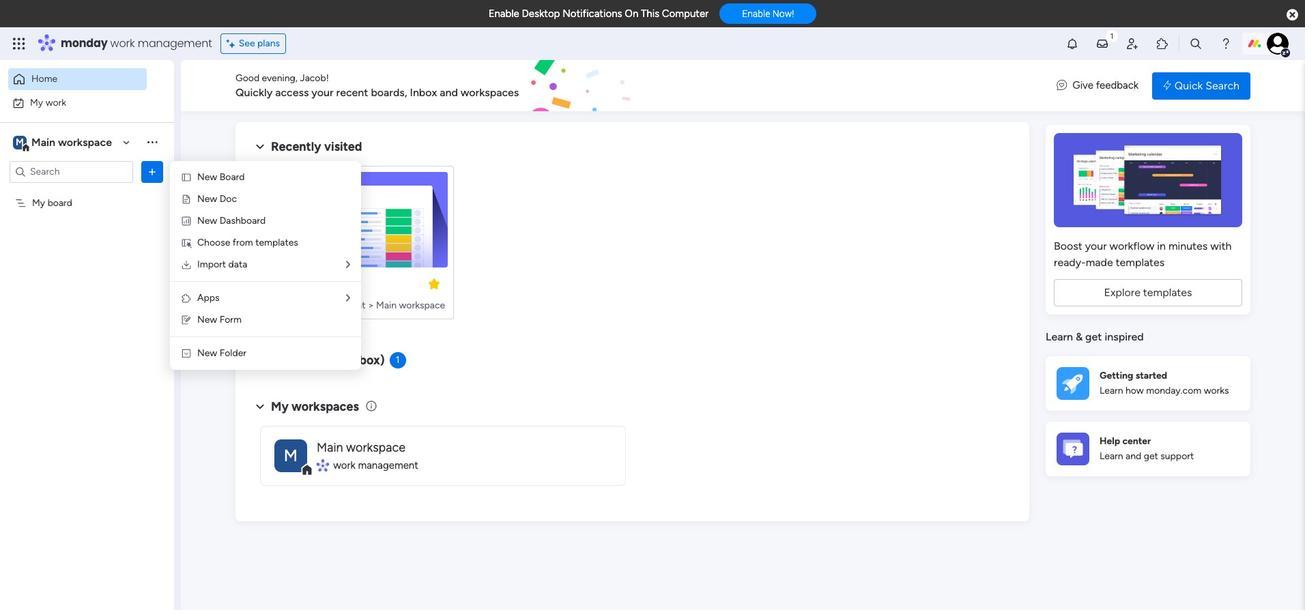 Task type: describe. For each thing, give the bounding box(es) containing it.
learn for getting
[[1100, 385, 1124, 397]]

inspired
[[1105, 330, 1144, 343]]

choose from templates
[[197, 237, 298, 249]]

see
[[239, 38, 255, 49]]

home button
[[8, 68, 147, 90]]

my board list box
[[0, 188, 174, 399]]

help center element
[[1046, 422, 1251, 476]]

>
[[368, 300, 374, 311]]

update
[[271, 353, 313, 368]]

see plans
[[239, 38, 280, 49]]

workflow
[[1110, 240, 1155, 253]]

v2 user feedback image
[[1057, 78, 1067, 93]]

remove from favorites image
[[427, 277, 441, 291]]

in
[[1158, 240, 1166, 253]]

new form
[[197, 314, 242, 326]]

explore templates button
[[1054, 279, 1243, 307]]

ready-
[[1054, 256, 1086, 269]]

monday
[[61, 36, 108, 51]]

see plans button
[[220, 33, 286, 54]]

my work
[[30, 97, 66, 108]]

(inbox)
[[344, 353, 385, 368]]

boards,
[[371, 86, 407, 99]]

form image
[[181, 315, 192, 326]]

inbox image
[[1096, 37, 1110, 51]]

feedback
[[1096, 79, 1139, 92]]

help image
[[1220, 37, 1233, 51]]

help
[[1100, 436, 1121, 447]]

good evening, jacob! quickly access your recent boards, inbox and workspaces
[[236, 72, 519, 99]]

getting
[[1100, 370, 1134, 382]]

evening,
[[262, 72, 298, 84]]

1 vertical spatial apps image
[[181, 293, 192, 304]]

workspace selection element
[[13, 134, 114, 152]]

getting started learn how monday.com works
[[1100, 370, 1230, 397]]

from
[[233, 237, 253, 249]]

work management
[[333, 459, 419, 472]]

explore templates
[[1104, 286, 1193, 299]]

enable now!
[[742, 8, 794, 19]]

new for new dashboard
[[197, 215, 217, 227]]

new for new doc
[[197, 193, 217, 205]]

search everything image
[[1190, 37, 1203, 51]]

jacob simon image
[[1267, 33, 1289, 55]]

and inside the help center learn and get support
[[1126, 451, 1142, 462]]

invite members image
[[1126, 37, 1140, 51]]

how
[[1126, 385, 1144, 397]]

new for new board
[[197, 171, 217, 183]]

update feed (inbox)
[[271, 353, 385, 368]]

1 horizontal spatial main workspace
[[317, 440, 406, 455]]

service icon image
[[181, 194, 192, 205]]

choose
[[197, 237, 230, 249]]

1 horizontal spatial my board
[[289, 277, 336, 290]]

desktop
[[522, 8, 560, 20]]

Search in workspace field
[[29, 164, 114, 180]]

new board image
[[181, 172, 192, 183]]

management for work management > main workspace
[[309, 300, 366, 311]]

now!
[[773, 8, 794, 19]]

my right close my workspaces icon
[[271, 399, 289, 414]]

0 vertical spatial management
[[138, 36, 212, 51]]

import data image
[[181, 259, 192, 270]]

quick search button
[[1153, 72, 1251, 99]]

enable desktop notifications on this computer
[[489, 8, 709, 20]]

good
[[236, 72, 260, 84]]

my workspaces
[[271, 399, 359, 414]]

list arrow image for apps
[[346, 294, 350, 303]]

import data
[[197, 259, 247, 270]]

give
[[1073, 79, 1094, 92]]

feed
[[316, 353, 341, 368]]

notifications
[[563, 8, 622, 20]]

&
[[1076, 330, 1083, 343]]

choose from templates image
[[181, 238, 192, 249]]

jacob!
[[300, 72, 329, 84]]

recently
[[271, 139, 321, 154]]

1 vertical spatial workspace
[[399, 300, 445, 311]]

with
[[1211, 240, 1232, 253]]

new folder
[[197, 348, 247, 359]]

options image
[[145, 165, 159, 179]]

learn & get inspired
[[1046, 330, 1144, 343]]

my inside button
[[30, 97, 43, 108]]

your inside boost your workflow in minutes with ready-made templates
[[1086, 240, 1107, 253]]

templates inside menu
[[255, 237, 298, 249]]

menu containing new board
[[170, 161, 361, 370]]

1
[[396, 354, 400, 366]]

import
[[197, 259, 226, 270]]

my board inside list box
[[32, 197, 72, 209]]

1 horizontal spatial apps image
[[1156, 37, 1170, 51]]

support
[[1161, 451, 1194, 462]]

my work button
[[8, 92, 147, 114]]

new dashboard image
[[181, 216, 192, 227]]



Task type: vqa. For each thing, say whether or not it's contained in the screenshot.
My workspaces "My"
no



Task type: locate. For each thing, give the bounding box(es) containing it.
templates inside boost your workflow in minutes with ready-made templates
[[1116, 256, 1165, 269]]

2 vertical spatial management
[[358, 459, 419, 472]]

get
[[1086, 330, 1102, 343], [1144, 451, 1159, 462]]

get inside the help center learn and get support
[[1144, 451, 1159, 462]]

board
[[220, 171, 245, 183]]

0 vertical spatial workspaces
[[461, 86, 519, 99]]

on
[[625, 8, 639, 20]]

2 horizontal spatial main
[[376, 300, 397, 311]]

new doc
[[197, 193, 237, 205]]

1 list arrow image from the top
[[346, 260, 350, 270]]

plans
[[257, 38, 280, 49]]

option
[[0, 191, 174, 193]]

new for new form
[[197, 314, 217, 326]]

new right new dashboard icon
[[197, 215, 217, 227]]

0 horizontal spatial main
[[31, 136, 55, 149]]

1 horizontal spatial workspaces
[[461, 86, 519, 99]]

1 vertical spatial management
[[309, 300, 366, 311]]

close my workspaces image
[[252, 399, 268, 415]]

enable now! button
[[720, 4, 817, 24]]

workspaces
[[461, 86, 519, 99], [292, 399, 359, 414]]

enable for enable desktop notifications on this computer
[[489, 8, 520, 20]]

workspace up search in workspace field
[[58, 136, 112, 149]]

enable
[[489, 8, 520, 20], [742, 8, 771, 19]]

monday.com
[[1147, 385, 1202, 397]]

0 vertical spatial my board
[[32, 197, 72, 209]]

apps image up form icon
[[181, 293, 192, 304]]

m for workspace icon
[[16, 136, 24, 148]]

0 horizontal spatial enable
[[489, 8, 520, 20]]

5 new from the top
[[197, 348, 217, 359]]

select product image
[[12, 37, 26, 51]]

access
[[275, 86, 309, 99]]

0 vertical spatial learn
[[1046, 330, 1073, 343]]

1 vertical spatial workspaces
[[292, 399, 359, 414]]

made
[[1086, 256, 1113, 269]]

apps image right invite members icon
[[1156, 37, 1170, 51]]

3 new from the top
[[197, 215, 217, 227]]

enable for enable now!
[[742, 8, 771, 19]]

1 vertical spatial and
[[1126, 451, 1142, 462]]

0 horizontal spatial board
[[48, 197, 72, 209]]

workspace image
[[13, 135, 27, 150]]

work right monday
[[110, 36, 135, 51]]

new for new folder
[[197, 348, 217, 359]]

doc
[[220, 193, 237, 205]]

templates right explore
[[1144, 286, 1193, 299]]

0 vertical spatial board
[[48, 197, 72, 209]]

explore
[[1104, 286, 1141, 299]]

search
[[1206, 79, 1240, 92]]

computer
[[662, 8, 709, 20]]

my board down search in workspace field
[[32, 197, 72, 209]]

help center learn and get support
[[1100, 436, 1194, 462]]

new right new folder image
[[197, 348, 217, 359]]

my board right public board image
[[289, 277, 336, 290]]

0 vertical spatial main workspace
[[31, 136, 112, 149]]

list arrow image
[[346, 260, 350, 270], [346, 294, 350, 303]]

1 vertical spatial learn
[[1100, 385, 1124, 397]]

my down search in workspace field
[[32, 197, 45, 209]]

new right form icon
[[197, 314, 217, 326]]

your up made
[[1086, 240, 1107, 253]]

0 horizontal spatial m
[[16, 136, 24, 148]]

1 vertical spatial main workspace
[[317, 440, 406, 455]]

recent
[[336, 86, 368, 99]]

2 vertical spatial learn
[[1100, 451, 1124, 462]]

0 horizontal spatial apps image
[[181, 293, 192, 304]]

get down center
[[1144, 451, 1159, 462]]

workspace options image
[[145, 135, 159, 149]]

apps
[[197, 292, 220, 304]]

0 horizontal spatial and
[[440, 86, 458, 99]]

1 horizontal spatial board
[[307, 277, 336, 290]]

works
[[1204, 385, 1230, 397]]

workspace up work management
[[346, 440, 406, 455]]

m inside workspace icon
[[16, 136, 24, 148]]

learn left "&"
[[1046, 330, 1073, 343]]

enable left desktop
[[489, 8, 520, 20]]

1 vertical spatial my board
[[289, 277, 336, 290]]

1 vertical spatial templates
[[1116, 256, 1165, 269]]

quickly
[[236, 86, 273, 99]]

my right public board image
[[289, 277, 305, 290]]

started
[[1136, 370, 1168, 382]]

work up update
[[286, 300, 307, 311]]

work inside button
[[46, 97, 66, 108]]

1 horizontal spatial your
[[1086, 240, 1107, 253]]

quick
[[1175, 79, 1203, 92]]

1 new from the top
[[197, 171, 217, 183]]

list arrow image left >
[[346, 294, 350, 303]]

workspaces right inbox
[[461, 86, 519, 99]]

1 horizontal spatial enable
[[742, 8, 771, 19]]

4 new from the top
[[197, 314, 217, 326]]

workspace
[[58, 136, 112, 149], [399, 300, 445, 311], [346, 440, 406, 455]]

templates inside button
[[1144, 286, 1193, 299]]

new right service icon
[[197, 193, 217, 205]]

0 vertical spatial list arrow image
[[346, 260, 350, 270]]

visited
[[324, 139, 362, 154]]

center
[[1123, 436, 1152, 447]]

2 vertical spatial templates
[[1144, 286, 1193, 299]]

dashboard
[[220, 215, 266, 227]]

1 vertical spatial your
[[1086, 240, 1107, 253]]

close recently visited image
[[252, 139, 268, 155]]

workspace down remove from favorites 'image'
[[399, 300, 445, 311]]

minutes
[[1169, 240, 1208, 253]]

public board image
[[269, 277, 284, 292]]

enable left now!
[[742, 8, 771, 19]]

learn for help
[[1100, 451, 1124, 462]]

new dashboard
[[197, 215, 266, 227]]

my down home in the top left of the page
[[30, 97, 43, 108]]

dapulse close image
[[1287, 8, 1299, 22]]

and down center
[[1126, 451, 1142, 462]]

templates right from
[[255, 237, 298, 249]]

1 vertical spatial m
[[284, 446, 298, 465]]

your
[[312, 86, 334, 99], [1086, 240, 1107, 253]]

2 vertical spatial workspace
[[346, 440, 406, 455]]

m
[[16, 136, 24, 148], [284, 446, 298, 465]]

recently visited
[[271, 139, 362, 154]]

give feedback
[[1073, 79, 1139, 92]]

new board
[[197, 171, 245, 183]]

and
[[440, 86, 458, 99], [1126, 451, 1142, 462]]

data
[[228, 259, 247, 270]]

your down jacob!
[[312, 86, 334, 99]]

main workspace up search in workspace field
[[31, 136, 112, 149]]

learn down "help"
[[1100, 451, 1124, 462]]

quick search
[[1175, 79, 1240, 92]]

your inside 'good evening, jacob! quickly access your recent boards, inbox and workspaces'
[[312, 86, 334, 99]]

new folder image
[[181, 348, 192, 359]]

learn inside getting started learn how monday.com works
[[1100, 385, 1124, 397]]

main right workspace icon
[[31, 136, 55, 149]]

learn inside the help center learn and get support
[[1100, 451, 1124, 462]]

board down search in workspace field
[[48, 197, 72, 209]]

1 image
[[1106, 28, 1119, 43]]

1 horizontal spatial main
[[317, 440, 343, 455]]

new
[[197, 171, 217, 183], [197, 193, 217, 205], [197, 215, 217, 227], [197, 314, 217, 326], [197, 348, 217, 359]]

0 horizontal spatial my board
[[32, 197, 72, 209]]

this
[[641, 8, 660, 20]]

boost
[[1054, 240, 1083, 253]]

list arrow image for import data
[[346, 260, 350, 270]]

work
[[110, 36, 135, 51], [46, 97, 66, 108], [286, 300, 307, 311], [333, 459, 356, 472]]

main right >
[[376, 300, 397, 311]]

get right "&"
[[1086, 330, 1102, 343]]

folder
[[220, 348, 247, 359]]

enable inside "button"
[[742, 8, 771, 19]]

0 vertical spatial your
[[312, 86, 334, 99]]

management
[[138, 36, 212, 51], [309, 300, 366, 311], [358, 459, 419, 472]]

m for workspace image
[[284, 446, 298, 465]]

0 vertical spatial m
[[16, 136, 24, 148]]

getting started element
[[1046, 356, 1251, 411]]

work right workspace image
[[333, 459, 356, 472]]

my board
[[32, 197, 72, 209], [289, 277, 336, 290]]

and inside 'good evening, jacob! quickly access your recent boards, inbox and workspaces'
[[440, 86, 458, 99]]

1 horizontal spatial and
[[1126, 451, 1142, 462]]

1 vertical spatial get
[[1144, 451, 1159, 462]]

inbox
[[410, 86, 437, 99]]

main inside workspace selection element
[[31, 136, 55, 149]]

my
[[30, 97, 43, 108], [32, 197, 45, 209], [289, 277, 305, 290], [271, 399, 289, 414]]

new right new board icon
[[197, 171, 217, 183]]

1 vertical spatial main
[[376, 300, 397, 311]]

my inside list box
[[32, 197, 45, 209]]

templates
[[255, 237, 298, 249], [1116, 256, 1165, 269], [1144, 286, 1193, 299]]

board
[[48, 197, 72, 209], [307, 277, 336, 290]]

main workspace inside workspace selection element
[[31, 136, 112, 149]]

0 vertical spatial apps image
[[1156, 37, 1170, 51]]

0 horizontal spatial main workspace
[[31, 136, 112, 149]]

m inside workspace image
[[284, 446, 298, 465]]

main workspace
[[31, 136, 112, 149], [317, 440, 406, 455]]

learn down getting
[[1100, 385, 1124, 397]]

workspaces inside 'good evening, jacob! quickly access your recent boards, inbox and workspaces'
[[461, 86, 519, 99]]

main
[[31, 136, 55, 149], [376, 300, 397, 311], [317, 440, 343, 455]]

0 horizontal spatial your
[[312, 86, 334, 99]]

work down home in the top left of the page
[[46, 97, 66, 108]]

board inside my board list box
[[48, 197, 72, 209]]

0 vertical spatial templates
[[255, 237, 298, 249]]

workspaces down update feed (inbox)
[[292, 399, 359, 414]]

templates down workflow
[[1116, 256, 1165, 269]]

0 vertical spatial main
[[31, 136, 55, 149]]

2 vertical spatial main
[[317, 440, 343, 455]]

0 vertical spatial and
[[440, 86, 458, 99]]

management for work management
[[358, 459, 419, 472]]

workspace image
[[275, 439, 307, 472]]

board right public board image
[[307, 277, 336, 290]]

list arrow image up work management > main workspace
[[346, 260, 350, 270]]

2 new from the top
[[197, 193, 217, 205]]

0 horizontal spatial get
[[1086, 330, 1102, 343]]

2 list arrow image from the top
[[346, 294, 350, 303]]

boost your workflow in minutes with ready-made templates
[[1054, 240, 1232, 269]]

notifications image
[[1066, 37, 1080, 51]]

apps image
[[1156, 37, 1170, 51], [181, 293, 192, 304]]

0 vertical spatial workspace
[[58, 136, 112, 149]]

and right inbox
[[440, 86, 458, 99]]

1 vertical spatial list arrow image
[[346, 294, 350, 303]]

main workspace up work management
[[317, 440, 406, 455]]

v2 bolt switch image
[[1164, 78, 1172, 93]]

home
[[31, 73, 57, 85]]

main right workspace image
[[317, 440, 343, 455]]

templates image image
[[1058, 133, 1239, 227]]

form
[[220, 314, 242, 326]]

work management > main workspace
[[286, 300, 445, 311]]

1 horizontal spatial m
[[284, 446, 298, 465]]

1 horizontal spatial get
[[1144, 451, 1159, 462]]

menu
[[170, 161, 361, 370]]

1 vertical spatial board
[[307, 277, 336, 290]]

0 horizontal spatial workspaces
[[292, 399, 359, 414]]

learn
[[1046, 330, 1073, 343], [1100, 385, 1124, 397], [1100, 451, 1124, 462]]

0 vertical spatial get
[[1086, 330, 1102, 343]]

monday work management
[[61, 36, 212, 51]]



